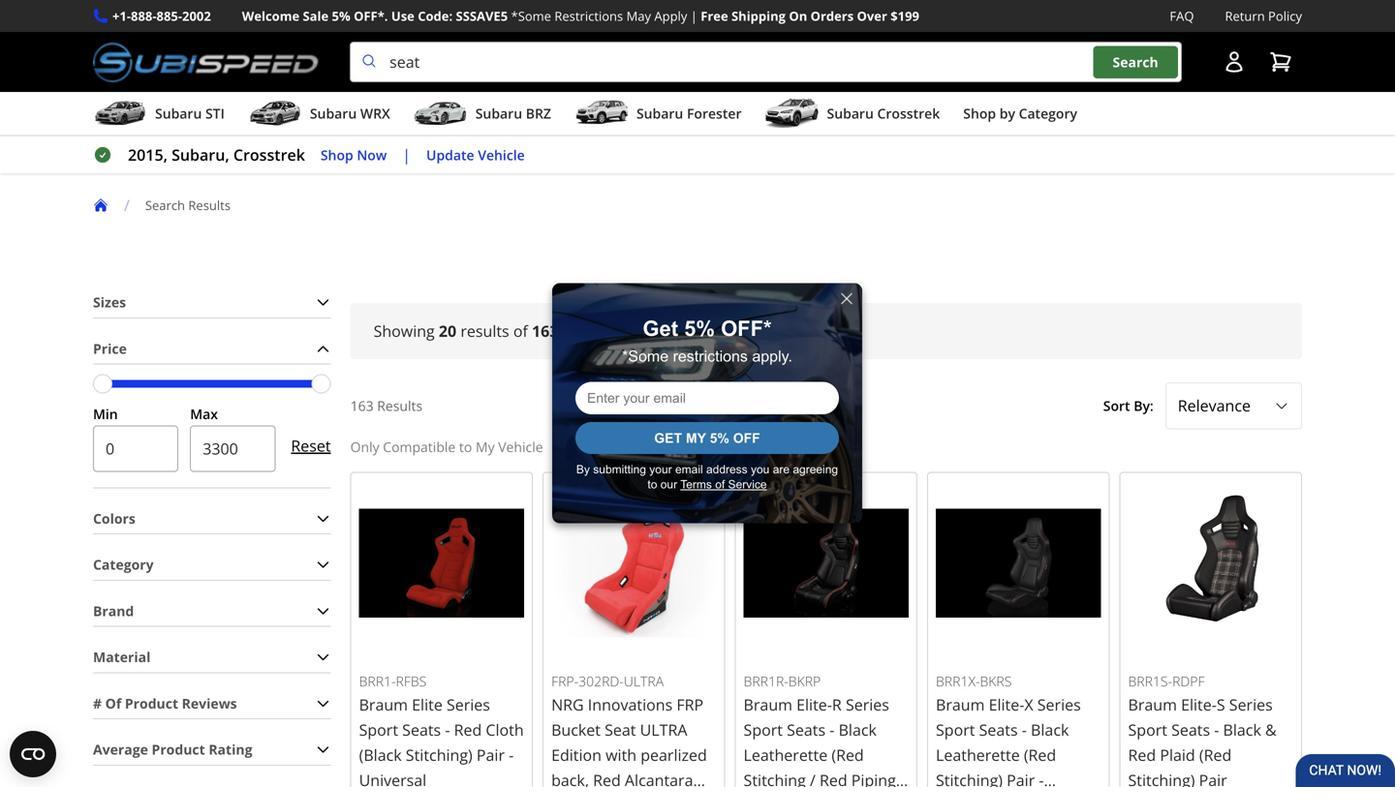 Task type: describe. For each thing, give the bounding box(es) containing it.
braum elite-x series sport seats - black leatherette (red stitching) pair - universal image
[[936, 481, 1101, 646]]

over
[[857, 7, 887, 25]]

0 vertical spatial /
[[124, 195, 130, 216]]

colors button
[[93, 504, 331, 534]]

1 horizontal spatial universal
[[688, 438, 750, 456]]

seats for braum elite-x series sport seats - black leatherette (red stitching) pai
[[979, 720, 1018, 741]]

frp-
[[551, 672, 578, 690]]

material
[[93, 648, 151, 667]]

home image
[[93, 198, 109, 213]]

average product rating
[[93, 741, 252, 759]]

a subaru brz thumbnail image image
[[413, 99, 468, 128]]

by
[[999, 104, 1015, 123]]

return policy link
[[1225, 6, 1302, 26]]

+1-
[[112, 7, 131, 25]]

rfbs
[[396, 672, 427, 690]]

a subaru wrx thumbnail image image
[[248, 99, 302, 128]]

my
[[476, 438, 495, 456]]

seats for braum elite-s series sport seats - black & red plaid (red stitching) pair
[[1171, 720, 1210, 741]]

braum for braum elite-r series sport seats - black leatherette (red stitching / red pipi
[[744, 695, 792, 715]]

20
[[439, 321, 456, 342]]

policy
[[1268, 7, 1302, 25]]

plaid
[[1160, 745, 1195, 766]]

colors
[[93, 509, 135, 528]]

subaru for subaru forester
[[636, 104, 683, 123]]

category
[[1019, 104, 1077, 123]]

2015, subaru, crosstrek
[[128, 144, 305, 165]]

brr1-rfbs braum elite series sport seats - red cloth (black stitching) pair - universal
[[359, 672, 524, 788]]

search results
[[145, 197, 231, 214]]

stitching
[[744, 770, 806, 788]]

subaru for subaru sti
[[155, 104, 202, 123]]

r
[[832, 695, 842, 715]]

black for x
[[1031, 720, 1069, 741]]

welcome sale 5% off*. use code: sssave5 *some restrictions may apply | free shipping on orders over $199
[[242, 7, 919, 25]]

search for search results
[[145, 197, 185, 214]]

&
[[1265, 720, 1277, 741]]

subaru wrx
[[310, 104, 390, 123]]

sizes
[[93, 293, 126, 312]]

braum for braum elite-s series sport seats - black & red plaid (red stitching) pair
[[1128, 695, 1177, 715]]

update
[[426, 146, 474, 164]]

bucket
[[551, 720, 601, 741]]

bkrp
[[788, 672, 821, 690]]

shop for shop now
[[321, 146, 353, 164]]

subaru forester
[[636, 104, 742, 123]]

sport for braum elite-s series sport seats - black & red plaid (red stitching) pair
[[1128, 720, 1167, 741]]

brand button
[[93, 597, 331, 626]]

cloth
[[486, 720, 524, 741]]

shop now link
[[321, 144, 387, 166]]

by:
[[1134, 397, 1154, 415]]

search input field
[[350, 42, 1182, 82]]

search results link
[[145, 197, 246, 214]]

shipping
[[731, 7, 786, 25]]

302rd-
[[578, 672, 624, 690]]

Max text field
[[190, 426, 276, 472]]

series for braum elite-s series sport seats - black & red plaid (red stitching) pair
[[1229, 695, 1273, 715]]

price button
[[93, 334, 331, 364]]

stitching) inside brr1-rfbs braum elite series sport seats - red cloth (black stitching) pair - universal
[[406, 745, 473, 766]]

forester
[[687, 104, 742, 123]]

elite- for x
[[989, 695, 1024, 715]]

red inside brr1s-rdpf braum elite-s series sport seats - black & red plaid (red stitching) pair
[[1128, 745, 1156, 766]]

subispeed logo image
[[93, 42, 319, 82]]

sssave5
[[456, 7, 508, 25]]

series inside brr1-rfbs braum elite series sport seats - red cloth (black stitching) pair - universal
[[447, 695, 490, 715]]

braum elite series sport seats - red cloth (black stitching) pair - universal image
[[359, 481, 524, 646]]

product inside 'dropdown button'
[[152, 741, 205, 759]]

elite
[[412, 695, 443, 715]]

universal inside brr1-rfbs braum elite series sport seats - red cloth (black stitching) pair - universal
[[359, 770, 426, 788]]

include all universal products
[[617, 438, 812, 456]]

seats for braum elite-r series sport seats - black leatherette (red stitching / red pipi
[[787, 720, 825, 741]]

include
[[617, 438, 665, 456]]

rdpf
[[1172, 672, 1205, 690]]

- for braum elite-x series sport seats - black leatherette (red stitching) pai
[[1022, 720, 1027, 741]]

seat
[[605, 720, 636, 741]]

max
[[190, 405, 218, 423]]

innovations
[[588, 695, 673, 715]]

sort by:
[[1103, 397, 1154, 415]]

(red for r
[[832, 745, 864, 766]]

subaru for subaru brz
[[475, 104, 522, 123]]

red inside the frp-302rd-ultra nrg innovations frp bucket seat ultra edition with pearlized back, red alcant
[[593, 770, 621, 788]]

faq
[[1170, 7, 1194, 25]]

series for braum elite-r series sport seats - black leatherette (red stitching / red pipi
[[846, 695, 889, 715]]

leatherette for stitching
[[744, 745, 828, 766]]

subaru brz
[[475, 104, 551, 123]]

1 vertical spatial |
[[402, 144, 411, 165]]

sizes button
[[93, 288, 331, 318]]

brr1x-bkrs braum elite-x series sport seats - black leatherette (red stitching) pai
[[936, 672, 1081, 788]]

0 horizontal spatial crosstrek
[[233, 144, 305, 165]]

may
[[626, 7, 651, 25]]

subaru for subaru wrx
[[310, 104, 357, 123]]

all
[[668, 438, 685, 456]]

brand
[[93, 602, 134, 620]]

+1-888-885-2002 link
[[112, 6, 211, 26]]

brr1x-
[[936, 672, 980, 690]]

category
[[93, 556, 154, 574]]

*some
[[511, 7, 551, 25]]

open widget image
[[10, 731, 56, 778]]

edition
[[551, 745, 602, 766]]

Min text field
[[93, 426, 178, 472]]

885-
[[156, 7, 182, 25]]

x
[[1024, 695, 1033, 715]]

pair inside brr1-rfbs braum elite series sport seats - red cloth (black stitching) pair - universal
[[477, 745, 505, 766]]

a subaru crosstrek thumbnail image image
[[765, 99, 819, 128]]

select... image
[[1274, 398, 1289, 414]]

a subaru sti thumbnail image image
[[93, 99, 147, 128]]

stitching) inside brr1x-bkrs braum elite-x series sport seats - black leatherette (red stitching) pai
[[936, 770, 1003, 788]]

1 vertical spatial vehicle
[[498, 438, 543, 456]]

black for s
[[1223, 720, 1261, 741]]

(red inside brr1s-rdpf braum elite-s series sport seats - black & red plaid (red stitching) pair
[[1199, 745, 1232, 766]]

reset
[[291, 435, 331, 456]]

subaru sti button
[[93, 96, 225, 135]]

brz
[[526, 104, 551, 123]]

braum elite-s series sport seats - black & red plaid (red stitching) pair image
[[1128, 481, 1293, 646]]

shop for shop by category
[[963, 104, 996, 123]]

compatible
[[383, 438, 456, 456]]

back,
[[551, 770, 589, 788]]

faq link
[[1170, 6, 1194, 26]]

only compatible to my vehicle
[[350, 438, 543, 456]]

orders
[[810, 7, 854, 25]]

sport for braum elite-x series sport seats - black leatherette (red stitching) pai
[[936, 720, 975, 741]]

braum for braum elite-x series sport seats - black leatherette (red stitching) pai
[[936, 695, 985, 715]]

stitching) inside brr1s-rdpf braum elite-s series sport seats - black & red plaid (red stitching) pair
[[1128, 770, 1195, 788]]

sort
[[1103, 397, 1130, 415]]

with
[[606, 745, 637, 766]]



Task type: locate. For each thing, give the bounding box(es) containing it.
nrg
[[551, 695, 584, 715]]

2 (red from the left
[[1024, 745, 1056, 766]]

- left cloth
[[445, 720, 450, 741]]

elite- down bkrp
[[796, 695, 832, 715]]

2015,
[[128, 144, 168, 165]]

subaru sti
[[155, 104, 225, 123]]

return policy
[[1225, 7, 1302, 25]]

of
[[513, 321, 528, 342], [105, 694, 121, 713]]

series right r
[[846, 695, 889, 715]]

universal down (black
[[359, 770, 426, 788]]

0 vertical spatial ultra
[[624, 672, 664, 690]]

vehicle down subaru brz
[[478, 146, 525, 164]]

3 sport from the left
[[936, 720, 975, 741]]

3 elite- from the left
[[1181, 695, 1217, 715]]

product up average product rating
[[125, 694, 178, 713]]

/ right home icon
[[124, 195, 130, 216]]

seats
[[402, 720, 441, 741], [787, 720, 825, 741], [979, 720, 1018, 741], [1171, 720, 1210, 741]]

1 horizontal spatial /
[[810, 770, 816, 788]]

showing 20 results of 163 for seat
[[374, 321, 620, 342]]

price
[[93, 339, 127, 358]]

0 vertical spatial results
[[188, 197, 231, 214]]

- down r
[[830, 720, 835, 741]]

wrx
[[360, 104, 390, 123]]

1 vertical spatial crosstrek
[[233, 144, 305, 165]]

pearlized
[[641, 745, 707, 766]]

product down # of product reviews
[[152, 741, 205, 759]]

(red down "x"
[[1024, 745, 1056, 766]]

sport inside brr1s-rdpf braum elite-s series sport seats - black & red plaid (red stitching) pair
[[1128, 720, 1167, 741]]

elite-
[[796, 695, 832, 715], [989, 695, 1024, 715], [1181, 695, 1217, 715]]

product
[[125, 694, 178, 713], [152, 741, 205, 759]]

only
[[350, 438, 379, 456]]

3 braum from the left
[[936, 695, 985, 715]]

universal
[[688, 438, 750, 456], [359, 770, 426, 788]]

ultra up pearlized
[[640, 720, 687, 741]]

/ right stitching
[[810, 770, 816, 788]]

subaru for subaru crosstrek
[[827, 104, 874, 123]]

subaru crosstrek
[[827, 104, 940, 123]]

bkrs
[[980, 672, 1012, 690]]

0 vertical spatial universal
[[688, 438, 750, 456]]

s
[[1217, 695, 1225, 715]]

search inside button
[[1113, 53, 1158, 71]]

braum inside brr1x-bkrs braum elite-x series sport seats - black leatherette (red stitching) pai
[[936, 695, 985, 715]]

1 vertical spatial pair
[[1199, 770, 1227, 788]]

subaru brz button
[[413, 96, 551, 135]]

1 vertical spatial 163
[[350, 397, 374, 415]]

results up compatible
[[377, 397, 423, 415]]

sport down brr1x-
[[936, 720, 975, 741]]

leatherette inside brr1r-bkrp braum elite-r series sport seats - black leatherette (red stitching / red pipi
[[744, 745, 828, 766]]

leatherette
[[744, 745, 828, 766], [936, 745, 1020, 766]]

1 horizontal spatial stitching)
[[936, 770, 1003, 788]]

1 series from the left
[[447, 695, 490, 715]]

0 horizontal spatial pair
[[477, 745, 505, 766]]

red left plaid
[[1128, 745, 1156, 766]]

sport down brr1r-
[[744, 720, 783, 741]]

0 horizontal spatial search
[[145, 197, 185, 214]]

pair down s
[[1199, 770, 1227, 788]]

seats down bkrs
[[979, 720, 1018, 741]]

elite- inside brr1r-bkrp braum elite-r series sport seats - black leatherette (red stitching / red pipi
[[796, 695, 832, 715]]

red inside brr1-rfbs braum elite series sport seats - red cloth (black stitching) pair - universal
[[454, 720, 482, 741]]

vehicle right 'my'
[[498, 438, 543, 456]]

- inside brr1r-bkrp braum elite-r series sport seats - black leatherette (red stitching / red pipi
[[830, 720, 835, 741]]

Select... button
[[1165, 383, 1302, 430]]

2 horizontal spatial stitching)
[[1128, 770, 1195, 788]]

sport inside brr1-rfbs braum elite series sport seats - red cloth (black stitching) pair - universal
[[359, 720, 398, 741]]

2 horizontal spatial (red
[[1199, 745, 1232, 766]]

brr1s-rdpf braum elite-s series sport seats - black & red plaid (red stitching) pair
[[1128, 672, 1277, 788]]

frp
[[677, 695, 703, 715]]

1 vertical spatial ultra
[[640, 720, 687, 741]]

series right elite
[[447, 695, 490, 715]]

3 series from the left
[[1037, 695, 1081, 715]]

red right stitching
[[820, 770, 847, 788]]

black down "x"
[[1031, 720, 1069, 741]]

#
[[93, 694, 102, 713]]

of right results
[[513, 321, 528, 342]]

1 elite- from the left
[[796, 695, 832, 715]]

seats down elite
[[402, 720, 441, 741]]

- down "x"
[[1022, 720, 1027, 741]]

2 horizontal spatial elite-
[[1181, 695, 1217, 715]]

subaru,
[[172, 144, 229, 165]]

braum inside brr1r-bkrp braum elite-r series sport seats - black leatherette (red stitching / red pipi
[[744, 695, 792, 715]]

1 horizontal spatial pair
[[1199, 770, 1227, 788]]

button image
[[1223, 50, 1246, 74]]

brr1-
[[359, 672, 396, 690]]

subaru left the sti
[[155, 104, 202, 123]]

0 vertical spatial crosstrek
[[877, 104, 940, 123]]

subaru wrx button
[[248, 96, 390, 135]]

0 horizontal spatial results
[[188, 197, 231, 214]]

restrictions
[[554, 7, 623, 25]]

leatherette for stitching)
[[936, 745, 1020, 766]]

sport inside brr1r-bkrp braum elite-r series sport seats - black leatherette (red stitching / red pipi
[[744, 720, 783, 741]]

black for r
[[839, 720, 877, 741]]

pair inside brr1s-rdpf braum elite-s series sport seats - black & red plaid (red stitching) pair
[[1199, 770, 1227, 788]]

elite- for s
[[1181, 695, 1217, 715]]

series for braum elite-x series sport seats - black leatherette (red stitching) pai
[[1037, 695, 1081, 715]]

search button
[[1093, 46, 1178, 78]]

1 horizontal spatial |
[[690, 7, 697, 25]]

3 seats from the left
[[979, 720, 1018, 741]]

0 vertical spatial search
[[1113, 53, 1158, 71]]

series inside brr1x-bkrs braum elite-x series sport seats - black leatherette (red stitching) pai
[[1037, 695, 1081, 715]]

braum elite-r series sport seats - black leatherette (red stitching / red piping) pair - universal image
[[744, 481, 909, 646]]

min
[[93, 405, 118, 423]]

/ inside brr1r-bkrp braum elite-r series sport seats - black leatherette (red stitching / red pipi
[[810, 770, 816, 788]]

pair
[[477, 745, 505, 766], [1199, 770, 1227, 788]]

2 horizontal spatial black
[[1223, 720, 1261, 741]]

0 horizontal spatial universal
[[359, 770, 426, 788]]

vehicle inside button
[[478, 146, 525, 164]]

subaru crosstrek button
[[765, 96, 940, 135]]

category button
[[93, 550, 331, 580]]

maximum slider
[[312, 375, 331, 394]]

163 left for
[[532, 321, 558, 342]]

3 black from the left
[[1223, 720, 1261, 741]]

1 subaru from the left
[[155, 104, 202, 123]]

apply
[[654, 7, 687, 25]]

- for braum elite-s series sport seats - black & red plaid (red stitching) pair
[[1214, 720, 1219, 741]]

series inside brr1r-bkrp braum elite-r series sport seats - black leatherette (red stitching / red pipi
[[846, 695, 889, 715]]

0 horizontal spatial (red
[[832, 745, 864, 766]]

braum down brr1r-
[[744, 695, 792, 715]]

showing
[[374, 321, 435, 342]]

- inside brr1x-bkrs braum elite-x series sport seats - black leatherette (red stitching) pai
[[1022, 720, 1027, 741]]

1 vertical spatial shop
[[321, 146, 353, 164]]

a subaru forester thumbnail image image
[[574, 99, 629, 128]]

results for 163 results
[[377, 397, 423, 415]]

results
[[461, 321, 509, 342]]

(red right plaid
[[1199, 745, 1232, 766]]

shop left now on the left of page
[[321, 146, 353, 164]]

brr1r-bkrp braum elite-r series sport seats - black leatherette (red stitching / red pipi
[[744, 672, 900, 788]]

1 vertical spatial universal
[[359, 770, 426, 788]]

black
[[839, 720, 877, 741], [1031, 720, 1069, 741], [1223, 720, 1261, 741]]

1 horizontal spatial leatherette
[[936, 745, 1020, 766]]

4 braum from the left
[[1128, 695, 1177, 715]]

1 horizontal spatial shop
[[963, 104, 996, 123]]

crosstrek
[[877, 104, 940, 123], [233, 144, 305, 165]]

sti
[[205, 104, 225, 123]]

braum inside brr1-rfbs braum elite series sport seats - red cloth (black stitching) pair - universal
[[359, 695, 408, 715]]

leatherette down bkrs
[[936, 745, 1020, 766]]

- inside brr1s-rdpf braum elite-s series sport seats - black & red plaid (red stitching) pair
[[1214, 720, 1219, 741]]

+1-888-885-2002
[[112, 7, 211, 25]]

1 horizontal spatial elite-
[[989, 695, 1024, 715]]

welcome
[[242, 7, 299, 25]]

| right now on the left of page
[[402, 144, 411, 165]]

elite- for r
[[796, 695, 832, 715]]

leatherette inside brr1x-bkrs braum elite-x series sport seats - black leatherette (red stitching) pai
[[936, 745, 1020, 766]]

1 horizontal spatial of
[[513, 321, 528, 342]]

0 horizontal spatial stitching)
[[406, 745, 473, 766]]

4 seats from the left
[[1171, 720, 1210, 741]]

1 braum from the left
[[359, 695, 408, 715]]

series inside brr1s-rdpf braum elite-s series sport seats - black & red plaid (red stitching) pair
[[1229, 695, 1273, 715]]

163 up the only on the left
[[350, 397, 374, 415]]

-
[[445, 720, 450, 741], [830, 720, 835, 741], [1022, 720, 1027, 741], [1214, 720, 1219, 741], [509, 745, 514, 766]]

(red inside brr1x-bkrs braum elite-x series sport seats - black leatherette (red stitching) pai
[[1024, 745, 1056, 766]]

seats inside brr1r-bkrp braum elite-r series sport seats - black leatherette (red stitching / red pipi
[[787, 720, 825, 741]]

(red for x
[[1024, 745, 1056, 766]]

1 leatherette from the left
[[744, 745, 828, 766]]

0 vertical spatial vehicle
[[478, 146, 525, 164]]

1 horizontal spatial search
[[1113, 53, 1158, 71]]

2002
[[182, 7, 211, 25]]

shop by category
[[963, 104, 1077, 123]]

| left free
[[690, 7, 697, 25]]

1 seats from the left
[[402, 720, 441, 741]]

3 subaru from the left
[[475, 104, 522, 123]]

- for braum elite-r series sport seats - black leatherette (red stitching / red pipi
[[830, 720, 835, 741]]

black left &
[[1223, 720, 1261, 741]]

black inside brr1x-bkrs braum elite-x series sport seats - black leatherette (red stitching) pai
[[1031, 720, 1069, 741]]

2 seats from the left
[[787, 720, 825, 741]]

series right s
[[1229, 695, 1273, 715]]

2 sport from the left
[[744, 720, 783, 741]]

3 (red from the left
[[1199, 745, 1232, 766]]

red left cloth
[[454, 720, 482, 741]]

material button
[[93, 643, 331, 673]]

braum down 'brr1s-'
[[1128, 695, 1177, 715]]

of right #
[[105, 694, 121, 713]]

braum down brr1-
[[359, 695, 408, 715]]

search for search
[[1113, 53, 1158, 71]]

shop by category button
[[963, 96, 1077, 135]]

0 vertical spatial |
[[690, 7, 697, 25]]

subaru left forester
[[636, 104, 683, 123]]

results for search results
[[188, 197, 231, 214]]

# of product reviews button
[[93, 689, 331, 719]]

sport for braum elite-r series sport seats - black leatherette (red stitching / red pipi
[[744, 720, 783, 741]]

2 black from the left
[[1031, 720, 1069, 741]]

rating
[[209, 741, 252, 759]]

subaru left brz
[[475, 104, 522, 123]]

0 horizontal spatial of
[[105, 694, 121, 713]]

minimum slider
[[93, 375, 112, 394]]

(red
[[832, 745, 864, 766], [1024, 745, 1056, 766], [1199, 745, 1232, 766]]

product inside dropdown button
[[125, 694, 178, 713]]

1 vertical spatial search
[[145, 197, 185, 214]]

1 vertical spatial /
[[810, 770, 816, 788]]

/
[[124, 195, 130, 216], [810, 770, 816, 788]]

braum for braum elite series sport seats - red cloth (black stitching) pair - universal
[[359, 695, 408, 715]]

1 horizontal spatial 163
[[532, 321, 558, 342]]

red
[[454, 720, 482, 741], [1128, 745, 1156, 766], [820, 770, 847, 788], [593, 770, 621, 788]]

of inside dropdown button
[[105, 694, 121, 713]]

braum down brr1x-
[[936, 695, 985, 715]]

1 horizontal spatial black
[[1031, 720, 1069, 741]]

pair down cloth
[[477, 745, 505, 766]]

0 horizontal spatial |
[[402, 144, 411, 165]]

black inside brr1r-bkrp braum elite-r series sport seats - black leatherette (red stitching / red pipi
[[839, 720, 877, 741]]

1 (red from the left
[[832, 745, 864, 766]]

results down 2015, subaru, crosstrek
[[188, 197, 231, 214]]

braum
[[359, 695, 408, 715], [744, 695, 792, 715], [936, 695, 985, 715], [1128, 695, 1177, 715]]

(red down r
[[832, 745, 864, 766]]

shop left the by
[[963, 104, 996, 123]]

sport up plaid
[[1128, 720, 1167, 741]]

4 subaru from the left
[[636, 104, 683, 123]]

subaru inside dropdown button
[[827, 104, 874, 123]]

0 horizontal spatial black
[[839, 720, 877, 741]]

subaru forester button
[[574, 96, 742, 135]]

elite- inside brr1s-rdpf braum elite-s series sport seats - black & red plaid (red stitching) pair
[[1181, 695, 1217, 715]]

2 braum from the left
[[744, 695, 792, 715]]

products
[[754, 438, 812, 456]]

0 horizontal spatial elite-
[[796, 695, 832, 715]]

return
[[1225, 7, 1265, 25]]

seats inside brr1x-bkrs braum elite-x series sport seats - black leatherette (red stitching) pai
[[979, 720, 1018, 741]]

0 vertical spatial 163
[[532, 321, 558, 342]]

series right "x"
[[1037, 695, 1081, 715]]

5 subaru from the left
[[827, 104, 874, 123]]

reviews
[[182, 694, 237, 713]]

# of product reviews
[[93, 694, 237, 713]]

0 vertical spatial product
[[125, 694, 178, 713]]

4 sport from the left
[[1128, 720, 1167, 741]]

free
[[701, 7, 728, 25]]

code:
[[418, 7, 453, 25]]

0 horizontal spatial 163
[[350, 397, 374, 415]]

subaru
[[155, 104, 202, 123], [310, 104, 357, 123], [475, 104, 522, 123], [636, 104, 683, 123], [827, 104, 874, 123]]

black down r
[[839, 720, 877, 741]]

nrg innovations frp bucket seat ultra edition with pearlized back, red alcantara material - universal image
[[551, 481, 716, 646]]

0 horizontal spatial leatherette
[[744, 745, 828, 766]]

now
[[357, 146, 387, 164]]

elite- down rdpf on the bottom of the page
[[1181, 695, 1217, 715]]

search
[[1113, 53, 1158, 71], [145, 197, 185, 214]]

2 subaru from the left
[[310, 104, 357, 123]]

to
[[459, 438, 472, 456]]

2 elite- from the left
[[989, 695, 1024, 715]]

elite- down bkrs
[[989, 695, 1024, 715]]

shop
[[963, 104, 996, 123], [321, 146, 353, 164]]

0 vertical spatial pair
[[477, 745, 505, 766]]

red inside brr1r-bkrp braum elite-r series sport seats - black leatherette (red stitching / red pipi
[[820, 770, 847, 788]]

seats down bkrp
[[787, 720, 825, 741]]

1 vertical spatial of
[[105, 694, 121, 713]]

black inside brr1s-rdpf braum elite-s series sport seats - black & red plaid (red stitching) pair
[[1223, 720, 1261, 741]]

4 series from the left
[[1229, 695, 1273, 715]]

0 vertical spatial shop
[[963, 104, 996, 123]]

2 series from the left
[[846, 695, 889, 715]]

1 black from the left
[[839, 720, 877, 741]]

elite- inside brr1x-bkrs braum elite-x series sport seats - black leatherette (red stitching) pai
[[989, 695, 1024, 715]]

1 vertical spatial product
[[152, 741, 205, 759]]

frp-302rd-ultra nrg innovations frp bucket seat ultra edition with pearlized back, red alcant
[[551, 672, 707, 788]]

braum inside brr1s-rdpf braum elite-s series sport seats - black & red plaid (red stitching) pair
[[1128, 695, 1177, 715]]

- down s
[[1214, 720, 1219, 741]]

seat
[[587, 321, 620, 342]]

crosstrek inside subaru crosstrek dropdown button
[[877, 104, 940, 123]]

seats up plaid
[[1171, 720, 1210, 741]]

series
[[447, 695, 490, 715], [846, 695, 889, 715], [1037, 695, 1081, 715], [1229, 695, 1273, 715]]

shop inside dropdown button
[[963, 104, 996, 123]]

1 vertical spatial results
[[377, 397, 423, 415]]

seats inside brr1-rfbs braum elite series sport seats - red cloth (black stitching) pair - universal
[[402, 720, 441, 741]]

1 horizontal spatial (red
[[1024, 745, 1056, 766]]

1 sport from the left
[[359, 720, 398, 741]]

0 horizontal spatial /
[[124, 195, 130, 216]]

(red inside brr1r-bkrp braum elite-r series sport seats - black leatherette (red stitching / red pipi
[[832, 745, 864, 766]]

1 horizontal spatial results
[[377, 397, 423, 415]]

subaru left wrx
[[310, 104, 357, 123]]

sport inside brr1x-bkrs braum elite-x series sport seats - black leatherette (red stitching) pai
[[936, 720, 975, 741]]

0 vertical spatial of
[[513, 321, 528, 342]]

0 horizontal spatial shop
[[321, 146, 353, 164]]

- down cloth
[[509, 745, 514, 766]]

average
[[93, 741, 148, 759]]

universal right all
[[688, 438, 750, 456]]

seats inside brr1s-rdpf braum elite-s series sport seats - black & red plaid (red stitching) pair
[[1171, 720, 1210, 741]]

subaru right a subaru crosstrek thumbnail image
[[827, 104, 874, 123]]

update vehicle
[[426, 146, 525, 164]]

2 leatherette from the left
[[936, 745, 1020, 766]]

leatherette up stitching
[[744, 745, 828, 766]]

for
[[562, 321, 583, 342]]

ultra up innovations
[[624, 672, 664, 690]]

red down with
[[593, 770, 621, 788]]

163 results
[[350, 397, 423, 415]]

sport up (black
[[359, 720, 398, 741]]

1 horizontal spatial crosstrek
[[877, 104, 940, 123]]



Task type: vqa. For each thing, say whether or not it's contained in the screenshot.


